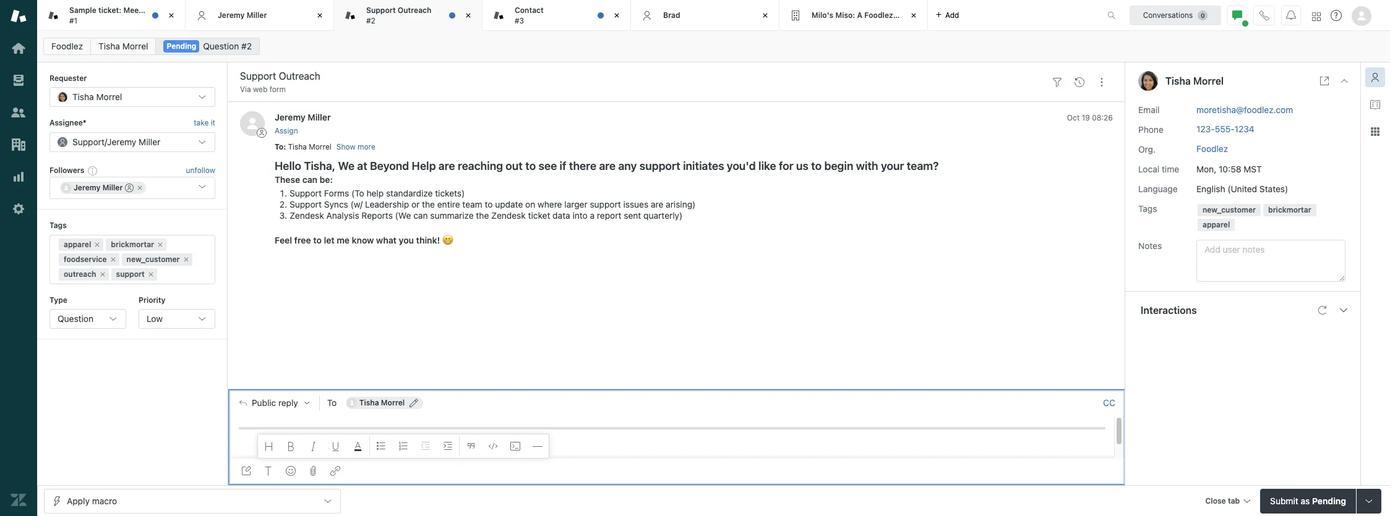 Task type: locate. For each thing, give the bounding box(es) containing it.
jeremy
[[218, 10, 245, 20], [275, 112, 305, 123], [107, 137, 136, 147], [74, 183, 101, 192]]

new_customer up priority
[[127, 255, 180, 264]]

0 vertical spatial foodlez
[[864, 10, 893, 20]]

brickmortar for brickmortar
[[111, 240, 154, 249]]

morrel
[[122, 41, 148, 51], [1193, 75, 1224, 87], [96, 92, 122, 102], [309, 142, 331, 151], [381, 398, 405, 408]]

apparel inside brickmortar apparel
[[1203, 220, 1230, 229]]

apparel up foodservice
[[64, 240, 91, 249]]

add attachment image
[[308, 466, 318, 476]]

jeremy miller for jeremy miller tab at the top left
[[218, 10, 267, 20]]

are right help
[[438, 160, 455, 173]]

morrel down sample ticket: meet the ticket #1
[[122, 41, 148, 51]]

user is an agent image
[[125, 184, 134, 192]]

miller
[[247, 10, 267, 20], [308, 112, 331, 123], [139, 137, 160, 147], [102, 183, 123, 192]]

jeremy inside jeremy miller assign
[[275, 112, 305, 123]]

tisha inside secondary element
[[98, 41, 120, 51]]

displays possible ticket submission types image
[[1364, 496, 1374, 506]]

admin image
[[11, 201, 27, 217]]

1 vertical spatial support
[[590, 199, 621, 210]]

entire
[[437, 199, 460, 210]]

jeremy down info on adding followers image
[[74, 183, 101, 192]]

italic (cmd i) image
[[309, 442, 319, 452]]

1 horizontal spatial ticket
[[528, 210, 550, 221]]

assign button
[[275, 125, 298, 137]]

are
[[438, 160, 455, 173], [599, 160, 616, 173], [651, 199, 663, 210]]

foodlez right "a"
[[864, 10, 893, 20]]

to
[[275, 142, 283, 151], [327, 398, 337, 408]]

unfollow button
[[186, 165, 215, 176]]

mst
[[1244, 164, 1262, 174]]

ticket
[[158, 6, 178, 15], [528, 210, 550, 221]]

are left any
[[599, 160, 616, 173]]

zendesk up free
[[290, 210, 324, 221]]

1 tab from the left
[[37, 0, 186, 31]]

remove image up priority
[[147, 271, 155, 278]]

0 vertical spatial to
[[275, 142, 283, 151]]

support up priority
[[116, 269, 145, 279]]

tags down 'language'
[[1138, 203, 1157, 214]]

local
[[1138, 164, 1159, 174]]

bulleted list (cmd shift 8) image
[[376, 442, 386, 452]]

jeremy miller option
[[60, 182, 146, 194]]

1 horizontal spatial can
[[413, 210, 428, 221]]

can
[[302, 174, 317, 185], [413, 210, 428, 221]]

remove image up priority
[[157, 241, 164, 248]]

1 horizontal spatial the
[[422, 199, 435, 210]]

reaching
[[458, 160, 503, 173]]

tisha morrel down sample ticket: meet the ticket #1
[[98, 41, 148, 51]]

#2
[[366, 16, 375, 25], [241, 41, 252, 51]]

19
[[1082, 113, 1090, 123]]

0 horizontal spatial ticket
[[158, 6, 178, 15]]

(to
[[351, 188, 364, 199]]

0 horizontal spatial question
[[58, 314, 93, 324]]

zendesk down "update"
[[491, 210, 526, 221]]

to right team
[[485, 199, 493, 210]]

zendesk support image
[[11, 8, 27, 24]]

tags
[[1138, 203, 1157, 214], [49, 221, 67, 230]]

tisha morrel
[[98, 41, 148, 51], [1165, 75, 1224, 87], [72, 92, 122, 102], [359, 398, 405, 408]]

tisha
[[98, 41, 120, 51], [1165, 75, 1191, 87], [72, 92, 94, 102], [288, 142, 307, 151], [359, 398, 379, 408]]

remove image right foodservice
[[109, 256, 117, 263]]

1 vertical spatial to
[[327, 398, 337, 408]]

jeremy down requester element
[[107, 137, 136, 147]]

ticket right meet
[[158, 6, 178, 15]]

milo's
[[812, 10, 833, 20]]

reporting image
[[11, 169, 27, 185]]

email
[[1138, 104, 1160, 115]]

tisha morrel inside requester element
[[72, 92, 122, 102]]

0 vertical spatial support
[[640, 160, 680, 173]]

code span (ctrl shift 5) image
[[488, 442, 498, 452]]

are up quarterly)
[[651, 199, 663, 210]]

main element
[[0, 0, 37, 517]]

what
[[376, 235, 397, 246]]

headings image
[[264, 442, 274, 452]]

remove image up foodservice
[[94, 241, 101, 248]]

outreach
[[64, 269, 96, 279]]

2 horizontal spatial remove image
[[182, 256, 190, 263]]

ticket actions image
[[1097, 77, 1107, 87]]

foodlez inside tab
[[864, 10, 893, 20]]

foodlez down "#1"
[[51, 41, 83, 51]]

views image
[[11, 72, 27, 88]]

on
[[525, 199, 535, 210]]

foodlez down 123-
[[1196, 143, 1228, 154]]

0 horizontal spatial foodlez link
[[43, 38, 91, 55]]

the right meet
[[144, 6, 156, 15]]

see
[[539, 160, 557, 173]]

0 horizontal spatial remove image
[[109, 256, 117, 263]]

miller left user is an agent image
[[102, 183, 123, 192]]

tab
[[37, 0, 186, 31], [334, 0, 483, 31], [483, 0, 631, 31]]

quote (cmd shift 9) image
[[466, 442, 476, 452]]

jeremy up 'assign'
[[275, 112, 305, 123]]

1 vertical spatial foodlez link
[[1196, 143, 1228, 154]]

1 horizontal spatial jeremy miller
[[218, 10, 267, 20]]

me
[[337, 235, 350, 246]]

jeremy miller inside option
[[74, 183, 123, 192]]

apparel
[[1203, 220, 1230, 229], [64, 240, 91, 249]]

tickets)
[[435, 188, 465, 199]]

tags down the millerjeremy500@gmail.com icon
[[49, 221, 67, 230]]

phone
[[1138, 124, 1164, 135]]

#2 inside support outreach #2
[[366, 16, 375, 25]]

question down type
[[58, 314, 93, 324]]

ticket inside hello tisha, we at beyond help are reaching out to see if there are any support initiates you'd like for us to begin with your team? these can be: support forms (to help standardize tickets) support syncs (w/ leadership or the entire team to update on where larger support issues are arising) zendesk analysis reports (we can summarize the zendesk ticket data into a report sent quarterly)
[[528, 210, 550, 221]]

a
[[857, 10, 862, 20]]

remove image for foodservice
[[109, 256, 117, 263]]

free
[[294, 235, 311, 246]]

web
[[253, 85, 267, 94]]

2 horizontal spatial the
[[476, 210, 489, 221]]

miller up to : tisha morrel show more
[[308, 112, 331, 123]]

morrel up / at the top of page
[[96, 92, 122, 102]]

0 vertical spatial apparel
[[1203, 220, 1230, 229]]

be:
[[320, 174, 333, 185]]

1 vertical spatial tags
[[49, 221, 67, 230]]

tisha down requester on the left of the page
[[72, 92, 94, 102]]

#3
[[515, 16, 524, 25]]

foodlez inside secondary element
[[51, 41, 83, 51]]

new_customer down english (united states)
[[1203, 205, 1256, 214]]

1 vertical spatial new_customer
[[127, 255, 180, 264]]

jeremy up question #2
[[218, 10, 245, 20]]

1 vertical spatial brickmortar
[[111, 240, 154, 249]]

the right or
[[422, 199, 435, 210]]

2 horizontal spatial foodlez
[[1196, 143, 1228, 154]]

Add user notes text field
[[1196, 240, 1345, 282]]

(we
[[395, 210, 411, 221]]

0 horizontal spatial support
[[116, 269, 145, 279]]

zendesk
[[290, 210, 324, 221], [491, 210, 526, 221]]

1 vertical spatial #2
[[241, 41, 252, 51]]

Oct 19 08:26 text field
[[1067, 113, 1113, 123]]

tisha morrel inside secondary element
[[98, 41, 148, 51]]

foodlez link inside secondary element
[[43, 38, 91, 55]]

0 vertical spatial foodlez link
[[43, 38, 91, 55]]

notifications image
[[1286, 10, 1296, 20]]

the down team
[[476, 210, 489, 221]]

question down jeremy miller tab at the top left
[[203, 41, 239, 51]]

like
[[758, 160, 776, 173]]

1 horizontal spatial foodlez link
[[1196, 143, 1228, 154]]

1 vertical spatial the
[[422, 199, 435, 210]]

0 horizontal spatial apparel
[[64, 240, 91, 249]]

can down or
[[413, 210, 428, 221]]

subsidiary
[[895, 10, 934, 20]]

foodlez for the rightmost the foodlez link
[[1196, 143, 1228, 154]]

to right us
[[811, 160, 822, 173]]

1 horizontal spatial brickmortar
[[1268, 205, 1311, 214]]

1 horizontal spatial to
[[327, 398, 337, 408]]

remove image up low popup button
[[182, 256, 190, 263]]

format text image
[[264, 466, 273, 476]]

support left outreach
[[366, 6, 396, 15]]

remove image
[[136, 184, 144, 192], [94, 241, 101, 248], [99, 271, 106, 278], [147, 271, 155, 278]]

standardize
[[386, 188, 433, 199]]

1 horizontal spatial question
[[203, 41, 239, 51]]

123-555-1234
[[1196, 123, 1254, 134]]

remove image for support
[[147, 271, 155, 278]]

miller right / at the top of page
[[139, 137, 160, 147]]

assignee*
[[49, 118, 86, 128]]

1 vertical spatial pending
[[1312, 496, 1346, 506]]

local time
[[1138, 164, 1179, 174]]

support up report
[[590, 199, 621, 210]]

support inside support outreach #2
[[366, 6, 396, 15]]

to down assign button
[[275, 142, 283, 151]]

take
[[194, 118, 209, 128]]

1 horizontal spatial apparel
[[1203, 220, 1230, 229]]

jeremy miller up question #2
[[218, 10, 267, 20]]

2 vertical spatial foodlez
[[1196, 143, 1228, 154]]

support left "syncs"
[[290, 199, 322, 210]]

events image
[[1075, 77, 1084, 87]]

0 vertical spatial the
[[144, 6, 156, 15]]

interactions
[[1141, 305, 1197, 316]]

0 vertical spatial pending
[[167, 41, 196, 51]]

to left let
[[313, 235, 322, 246]]

to
[[525, 160, 536, 173], [811, 160, 822, 173], [485, 199, 493, 210], [313, 235, 322, 246]]

pending right as
[[1312, 496, 1346, 506]]

bold (cmd b) image
[[286, 442, 296, 452]]

Public reply composer text field
[[234, 416, 1110, 450]]

to left the moretisha@foodlez.com image
[[327, 398, 337, 408]]

the inside sample ticket: meet the ticket #1
[[144, 6, 156, 15]]

or
[[411, 199, 420, 210]]

0 horizontal spatial to
[[275, 142, 283, 151]]

a
[[590, 210, 595, 221]]

as
[[1301, 496, 1310, 506]]

the
[[144, 6, 156, 15], [422, 199, 435, 210], [476, 210, 489, 221]]

jeremy miller inside tab
[[218, 10, 267, 20]]

tisha morrel right the moretisha@foodlez.com image
[[359, 398, 405, 408]]

jeremy miller link
[[275, 112, 331, 123]]

tisha right user icon at top right
[[1165, 75, 1191, 87]]

cc button
[[1103, 398, 1115, 409]]

1 horizontal spatial tags
[[1138, 203, 1157, 214]]

0 horizontal spatial brickmortar
[[111, 240, 154, 249]]

know
[[352, 235, 374, 246]]

question inside popup button
[[58, 314, 93, 324]]

question inside secondary element
[[203, 41, 239, 51]]

support
[[640, 160, 680, 173], [590, 199, 621, 210], [116, 269, 145, 279]]

0 horizontal spatial tags
[[49, 221, 67, 230]]

hide composer image
[[672, 385, 681, 395]]

apparel down english
[[1203, 220, 1230, 229]]

2 vertical spatial the
[[476, 210, 489, 221]]

jeremy miller for jeremy miller option
[[74, 183, 123, 192]]

hello tisha, we at beyond help are reaching out to see if there are any support initiates you'd like for us to begin with your team? these can be: support forms (to help standardize tickets) support syncs (w/ leadership or the entire team to update on where larger support issues are arising) zendesk analysis reports (we can summarize the zendesk ticket data into a report sent quarterly)
[[275, 160, 939, 221]]

foodservice
[[64, 255, 107, 264]]

1 vertical spatial apparel
[[64, 240, 91, 249]]

can left be:
[[302, 174, 317, 185]]

close tab button
[[1200, 489, 1255, 516]]

to inside to : tisha morrel show more
[[275, 142, 283, 151]]

sample ticket: meet the ticket #1
[[69, 6, 178, 25]]

ticket down on
[[528, 210, 550, 221]]

2 tab from the left
[[334, 0, 483, 31]]

3 tab from the left
[[483, 0, 631, 31]]

0 vertical spatial question
[[203, 41, 239, 51]]

remove image right outreach at bottom left
[[99, 271, 106, 278]]

0 vertical spatial ticket
[[158, 6, 178, 15]]

summarize
[[430, 210, 474, 221]]

foodlez link
[[43, 38, 91, 55], [1196, 143, 1228, 154]]

1 horizontal spatial support
[[590, 199, 621, 210]]

1 horizontal spatial zendesk
[[491, 210, 526, 221]]

increase indent (cmd ]) image
[[443, 442, 453, 452]]

brickmortar down states)
[[1268, 205, 1311, 214]]

add link (cmd k) image
[[330, 466, 340, 476]]

1 vertical spatial foodlez
[[51, 41, 83, 51]]

0 horizontal spatial jeremy miller
[[74, 183, 123, 192]]

zendesk products image
[[1312, 12, 1321, 21]]

tisha right :
[[288, 142, 307, 151]]

0 horizontal spatial the
[[144, 6, 156, 15]]

apps image
[[1370, 127, 1380, 137]]

moretisha@foodlez.com image
[[347, 398, 357, 408]]

close image
[[165, 9, 178, 22], [314, 9, 326, 22], [462, 9, 474, 22], [611, 9, 623, 22], [759, 9, 771, 22], [908, 9, 920, 22], [1339, 76, 1349, 86]]

0 vertical spatial new_customer
[[1203, 205, 1256, 214]]

brad
[[663, 10, 680, 20]]

0 horizontal spatial pending
[[167, 41, 196, 51]]

miller up question #2
[[247, 10, 267, 20]]

1 horizontal spatial foodlez
[[864, 10, 893, 20]]

0 vertical spatial brickmortar
[[1268, 205, 1311, 214]]

reply
[[278, 398, 298, 408]]

0 horizontal spatial zendesk
[[290, 210, 324, 221]]

1 horizontal spatial new_customer
[[1203, 205, 1256, 214]]

customers image
[[11, 105, 27, 121]]

oct 19 08:26
[[1067, 113, 1113, 123]]

morrel up "moretisha@foodlez.com"
[[1193, 75, 1224, 87]]

morrel up the tisha,
[[309, 142, 331, 151]]

(united
[[1228, 183, 1257, 194]]

1 zendesk from the left
[[290, 210, 324, 221]]

priority
[[139, 295, 165, 305]]

close image inside jeremy miller tab
[[314, 9, 326, 22]]

1 horizontal spatial pending
[[1312, 496, 1346, 506]]

0 vertical spatial tags
[[1138, 203, 1157, 214]]

1 vertical spatial ticket
[[528, 210, 550, 221]]

0 vertical spatial #2
[[366, 16, 375, 25]]

pending left question #2
[[167, 41, 196, 51]]

close
[[1205, 496, 1226, 506]]

0 vertical spatial jeremy miller
[[218, 10, 267, 20]]

0 horizontal spatial can
[[302, 174, 317, 185]]

1 horizontal spatial remove image
[[157, 241, 164, 248]]

1 horizontal spatial #2
[[366, 16, 375, 25]]

larger
[[564, 199, 587, 210]]

remove image for outreach
[[99, 271, 106, 278]]

1 vertical spatial question
[[58, 314, 93, 324]]

remove image
[[157, 241, 164, 248], [109, 256, 117, 263], [182, 256, 190, 263]]

ticket:
[[98, 6, 121, 15]]

support right any
[[640, 160, 680, 173]]

conversations button
[[1130, 5, 1221, 25]]

miller inside tab
[[247, 10, 267, 20]]

brickmortar down followers element
[[111, 240, 154, 249]]

if
[[560, 160, 566, 173]]

1 vertical spatial jeremy miller
[[74, 183, 123, 192]]

2 horizontal spatial support
[[640, 160, 680, 173]]

1 horizontal spatial are
[[599, 160, 616, 173]]

0 horizontal spatial #2
[[241, 41, 252, 51]]

tisha morrel down requester on the left of the page
[[72, 92, 122, 102]]

syncs
[[324, 199, 348, 210]]

123-555-1234 link
[[1196, 123, 1254, 134]]

form
[[270, 85, 286, 94]]

tisha down sample ticket: meet the ticket #1
[[98, 41, 120, 51]]

get started image
[[11, 40, 27, 56]]

jeremy miller down info on adding followers image
[[74, 183, 123, 192]]

foodlez link down "#1"
[[43, 38, 91, 55]]

0 horizontal spatial foodlez
[[51, 41, 83, 51]]

brickmortar inside brickmortar apparel
[[1268, 205, 1311, 214]]

foodlez link down 123-
[[1196, 143, 1228, 154]]

tisha inside to : tisha morrel show more
[[288, 142, 307, 151]]

support down "assignee*"
[[72, 137, 105, 147]]



Task type: describe. For each thing, give the bounding box(es) containing it.
miller inside option
[[102, 183, 123, 192]]

horizontal rule (cmd shift l) image
[[533, 442, 543, 452]]

notes
[[1138, 240, 1162, 251]]

close tab
[[1205, 496, 1240, 506]]

miller inside assignee* element
[[139, 137, 160, 147]]

#1
[[69, 16, 77, 25]]

😁️
[[442, 235, 453, 246]]

macro
[[92, 496, 117, 506]]

followers
[[49, 166, 84, 175]]

button displays agent's chat status as online. image
[[1232, 10, 1242, 20]]

time
[[1162, 164, 1179, 174]]

get help image
[[1331, 10, 1342, 21]]

followers element
[[49, 177, 215, 199]]

tab containing support outreach
[[334, 0, 483, 31]]

remove image for brickmortar
[[157, 241, 164, 248]]

tisha morrel right user icon at top right
[[1165, 75, 1224, 87]]

remove image for apparel
[[94, 241, 101, 248]]

2 zendesk from the left
[[491, 210, 526, 221]]

pending inside secondary element
[[167, 41, 196, 51]]

view more details image
[[1320, 76, 1329, 86]]

millerjeremy500@gmail.com image
[[61, 183, 71, 193]]

tabs tab list
[[37, 0, 1094, 31]]

english (united states)
[[1196, 183, 1288, 194]]

morrel inside requester element
[[96, 92, 122, 102]]

at
[[357, 160, 367, 173]]

beyond
[[370, 160, 409, 173]]

miller inside jeremy miller assign
[[308, 112, 331, 123]]

jeremy inside assignee* element
[[107, 137, 136, 147]]

10:58
[[1219, 164, 1241, 174]]

low button
[[139, 309, 215, 329]]

apply macro
[[67, 496, 117, 506]]

tisha inside requester element
[[72, 92, 94, 102]]

tisha,
[[304, 160, 335, 173]]

close image inside the 'milo's miso: a foodlez subsidiary' tab
[[908, 9, 920, 22]]

think!
[[416, 235, 440, 246]]

take it
[[194, 118, 215, 128]]

requester
[[49, 74, 87, 83]]

add
[[945, 10, 959, 19]]

organizations image
[[11, 137, 27, 153]]

numbered list (cmd shift 7) image
[[398, 442, 408, 452]]

apply
[[67, 496, 90, 506]]

feel free to let me know what you think! 😁️
[[275, 235, 453, 246]]

quarterly)
[[643, 210, 683, 221]]

english
[[1196, 183, 1225, 194]]

jeremy miller tab
[[186, 0, 334, 31]]

edit user image
[[410, 399, 418, 408]]

tab
[[1228, 496, 1240, 506]]

leadership
[[365, 199, 409, 210]]

avatar image
[[240, 112, 265, 136]]

ticket inside sample ticket: meet the ticket #1
[[158, 6, 178, 15]]

arising)
[[666, 199, 696, 210]]

foodlez for the foodlez link within secondary element
[[51, 41, 83, 51]]

assign
[[275, 126, 298, 135]]

cc
[[1103, 398, 1115, 408]]

to for to
[[327, 398, 337, 408]]

morrel left edit user icon
[[381, 398, 405, 408]]

support down these
[[290, 188, 322, 199]]

help
[[367, 188, 384, 199]]

data
[[553, 210, 570, 221]]

conversations
[[1143, 10, 1193, 19]]

issues
[[623, 199, 648, 210]]

user image
[[1138, 71, 1158, 91]]

brickmortar apparel
[[1203, 205, 1311, 229]]

tisha right the moretisha@foodlez.com image
[[359, 398, 379, 408]]

to for to : tisha morrel show more
[[275, 142, 283, 151]]

oct
[[1067, 113, 1080, 123]]

for
[[779, 160, 793, 173]]

contact #3
[[515, 6, 544, 25]]

you
[[399, 235, 414, 246]]

filter image
[[1052, 77, 1062, 87]]

draft mode image
[[241, 466, 251, 476]]

555-
[[1215, 123, 1235, 134]]

contact
[[515, 6, 544, 15]]

question for question #2
[[203, 41, 239, 51]]

public
[[252, 398, 276, 408]]

milo's miso: a foodlez subsidiary
[[812, 10, 934, 20]]

unfollow
[[186, 166, 215, 175]]

mon, 10:58 mst
[[1196, 164, 1262, 174]]

morrel inside to : tisha morrel show more
[[309, 142, 331, 151]]

question button
[[49, 309, 126, 329]]

to right out
[[525, 160, 536, 173]]

via web form
[[240, 85, 286, 94]]

close image inside brad tab
[[759, 9, 771, 22]]

jeremy miller assign
[[275, 112, 331, 135]]

secondary element
[[37, 34, 1390, 59]]

(w/
[[351, 199, 363, 210]]

1234
[[1235, 123, 1254, 134]]

via
[[240, 85, 251, 94]]

decrease indent (cmd [) image
[[421, 442, 431, 452]]

question #2
[[203, 41, 252, 51]]

brad tab
[[631, 0, 779, 31]]

type
[[49, 295, 67, 305]]

add button
[[928, 0, 967, 30]]

remove image right user is an agent image
[[136, 184, 144, 192]]

org.
[[1138, 144, 1156, 154]]

2 vertical spatial support
[[116, 269, 145, 279]]

tab containing contact
[[483, 0, 631, 31]]

2 horizontal spatial are
[[651, 199, 663, 210]]

#2 inside secondary element
[[241, 41, 252, 51]]

08:26
[[1092, 113, 1113, 123]]

tab containing sample ticket: meet the ticket
[[37, 0, 186, 31]]

public reply
[[252, 398, 298, 408]]

morrel inside secondary element
[[122, 41, 148, 51]]

requester element
[[49, 87, 215, 107]]

any
[[618, 160, 637, 173]]

assignee* element
[[49, 132, 215, 152]]

:
[[283, 142, 286, 151]]

remove image for new_customer
[[182, 256, 190, 263]]

support inside assignee* element
[[72, 137, 105, 147]]

miso:
[[835, 10, 855, 20]]

reports
[[362, 210, 393, 221]]

your
[[881, 160, 904, 173]]

you'd
[[727, 160, 756, 173]]

help
[[412, 160, 436, 173]]

info on adding followers image
[[88, 166, 98, 176]]

tisha morrel link
[[90, 38, 156, 55]]

sample
[[69, 6, 96, 15]]

question for question
[[58, 314, 93, 324]]

Subject field
[[238, 69, 1044, 84]]

1 vertical spatial can
[[413, 210, 428, 221]]

show
[[336, 142, 356, 152]]

we
[[338, 160, 354, 173]]

feel
[[275, 235, 292, 246]]

out
[[506, 160, 523, 173]]

it
[[211, 118, 215, 128]]

code block (ctrl shift 6) image
[[510, 442, 520, 452]]

zendesk image
[[11, 492, 27, 509]]

jeremy inside option
[[74, 183, 101, 192]]

these
[[275, 174, 300, 185]]

submit
[[1270, 496, 1298, 506]]

0 horizontal spatial are
[[438, 160, 455, 173]]

underline (cmd u) image
[[331, 442, 341, 452]]

0 vertical spatial can
[[302, 174, 317, 185]]

insert emojis image
[[286, 466, 296, 476]]

0 horizontal spatial new_customer
[[127, 255, 180, 264]]

more
[[358, 142, 375, 152]]

milo's miso: a foodlez subsidiary tab
[[779, 0, 934, 31]]

customer context image
[[1370, 72, 1380, 82]]

knowledge image
[[1370, 100, 1380, 109]]

brickmortar for brickmortar apparel
[[1268, 205, 1311, 214]]

outreach
[[398, 6, 431, 15]]

team
[[462, 199, 482, 210]]

us
[[796, 160, 808, 173]]

report
[[597, 210, 621, 221]]

jeremy inside tab
[[218, 10, 245, 20]]



Task type: vqa. For each thing, say whether or not it's contained in the screenshot.
This on the top of the page
no



